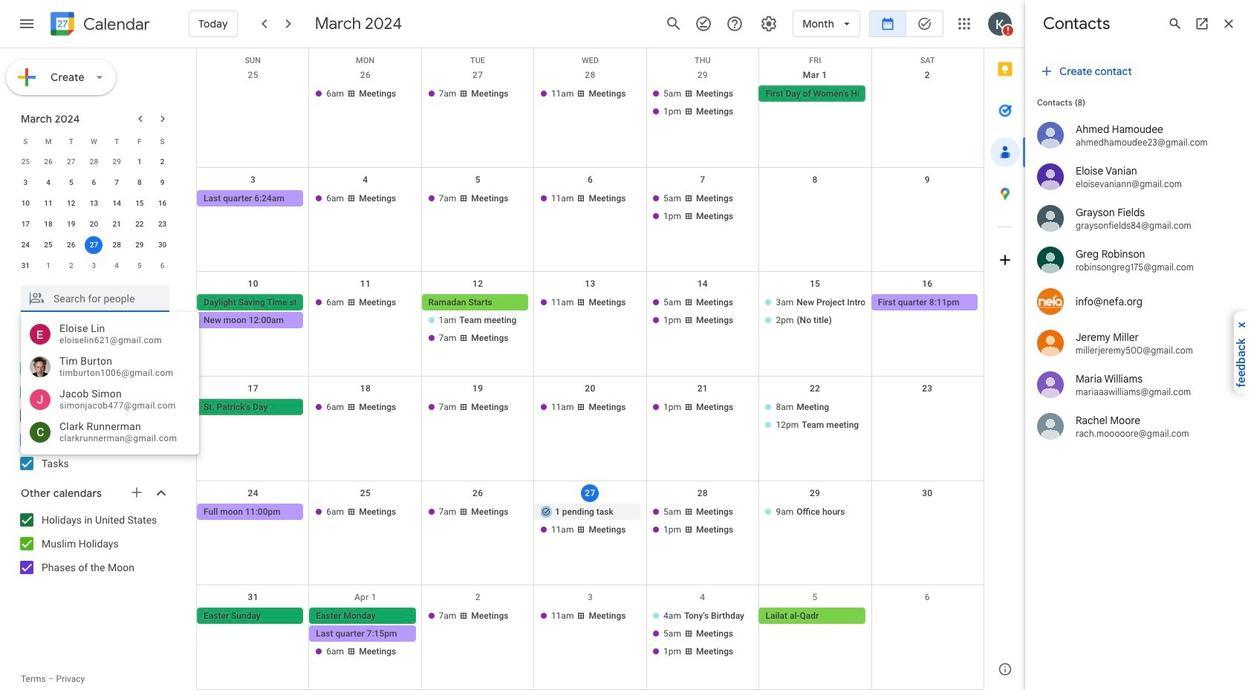 Task type: describe. For each thing, give the bounding box(es) containing it.
23 element
[[154, 216, 171, 233]]

13 element
[[85, 195, 103, 213]]

tab list inside the side panel section
[[985, 48, 1026, 649]]

18 element
[[39, 216, 57, 233]]

31 element
[[17, 257, 34, 275]]

25 element
[[39, 236, 57, 254]]

2 element
[[154, 153, 171, 171]]

17 element
[[17, 216, 34, 233]]

my calendars list
[[3, 357, 184, 476]]

11 element
[[39, 195, 57, 213]]

february 27 element
[[62, 153, 80, 171]]

9 element
[[154, 174, 171, 192]]

10 element
[[17, 195, 34, 213]]

other calendars list
[[3, 508, 184, 580]]

29 element
[[131, 236, 149, 254]]

12 element
[[62, 195, 80, 213]]

27, today element
[[85, 236, 103, 254]]

february 28 element
[[85, 153, 103, 171]]

february 29 element
[[108, 153, 126, 171]]

7 element
[[108, 174, 126, 192]]

cell inside march 2024 grid
[[83, 235, 105, 256]]



Task type: vqa. For each thing, say whether or not it's contained in the screenshot.
Add other calendars icon
yes



Task type: locate. For each thing, give the bounding box(es) containing it.
16 element
[[154, 195, 171, 213]]

30 element
[[154, 236, 171, 254]]

8 element
[[131, 174, 149, 192]]

february 25 element
[[17, 153, 34, 171]]

1 element
[[131, 153, 149, 171]]

22 element
[[131, 216, 149, 233]]

grid
[[196, 48, 984, 690]]

None search field
[[0, 279, 184, 312]]

heading inside calendar element
[[80, 15, 150, 33]]

14 element
[[108, 195, 126, 213]]

28 element
[[108, 236, 126, 254]]

row
[[197, 48, 984, 65], [197, 63, 984, 168], [14, 131, 174, 152], [14, 152, 174, 172], [197, 168, 984, 272], [14, 172, 174, 193], [14, 193, 174, 214], [14, 214, 174, 235], [14, 235, 174, 256], [14, 256, 174, 276], [197, 272, 984, 377], [197, 377, 984, 481], [197, 481, 984, 586], [197, 586, 984, 690]]

heading
[[80, 15, 150, 33]]

15 element
[[131, 195, 149, 213]]

april 5 element
[[131, 257, 149, 275]]

add other calendars image
[[129, 485, 144, 500]]

list box
[[21, 318, 199, 449]]

19 element
[[62, 216, 80, 233]]

cell
[[197, 85, 309, 121], [647, 85, 759, 121], [647, 190, 759, 226], [759, 190, 872, 226], [83, 235, 105, 256], [197, 295, 309, 348], [422, 295, 534, 348], [647, 295, 759, 348], [759, 295, 872, 348], [759, 399, 872, 435], [534, 504, 647, 539], [647, 504, 759, 539], [309, 608, 422, 662], [647, 608, 759, 662]]

side panel section
[[984, 48, 1026, 690]]

main drawer image
[[18, 15, 36, 33]]

settings menu image
[[760, 15, 778, 33]]

21 element
[[108, 216, 126, 233]]

calendar element
[[48, 9, 150, 42]]

april 1 element
[[39, 257, 57, 275]]

Search for people text field
[[30, 285, 161, 312]]

5 element
[[62, 174, 80, 192]]

3 element
[[17, 174, 34, 192]]

april 6 element
[[154, 257, 171, 275]]

20 element
[[85, 216, 103, 233]]

24 element
[[17, 236, 34, 254]]

row group
[[14, 152, 174, 276]]

6 element
[[85, 174, 103, 192]]

tab list
[[985, 48, 1026, 649]]

april 3 element
[[85, 257, 103, 275]]

february 26 element
[[39, 153, 57, 171]]

april 4 element
[[108, 257, 126, 275]]

march 2024 grid
[[14, 131, 174, 276]]

4 element
[[39, 174, 57, 192]]

26 element
[[62, 236, 80, 254]]

april 2 element
[[62, 257, 80, 275]]



